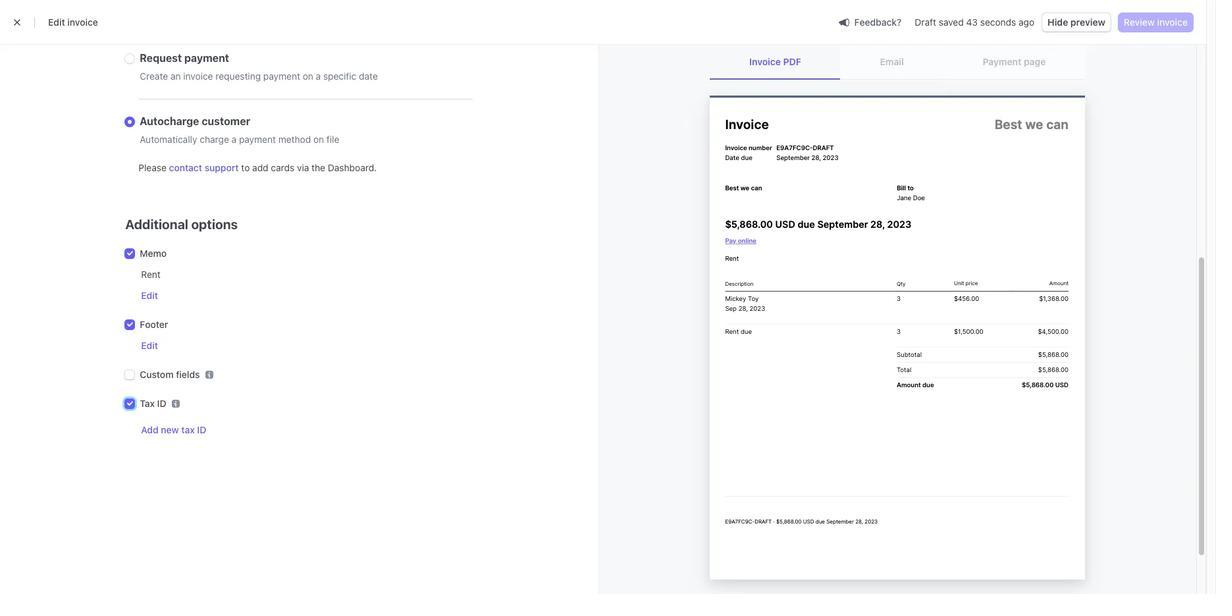 Task type: vqa. For each thing, say whether or not it's contained in the screenshot.
Additional options
yes



Task type: describe. For each thing, give the bounding box(es) containing it.
email tab
[[840, 44, 944, 80]]

2 vertical spatial edit
[[141, 340, 158, 351]]

the
[[312, 162, 325, 173]]

tab list containing invoice pdf
[[710, 44, 1086, 80]]

tax
[[140, 398, 155, 409]]

requesting
[[216, 70, 261, 82]]

payment page
[[983, 56, 1046, 67]]

support
[[205, 162, 239, 173]]

contact
[[169, 162, 202, 173]]

to
[[241, 162, 250, 173]]

charge
[[200, 134, 229, 145]]

add
[[252, 162, 269, 173]]

file
[[327, 134, 340, 145]]

via
[[297, 162, 309, 173]]

a inside autocharge customer automatically charge a payment method on file
[[232, 134, 237, 145]]

on for customer
[[314, 134, 324, 145]]

hide
[[1048, 16, 1069, 28]]

feedback? button
[[834, 13, 907, 31]]

on for payment
[[303, 70, 313, 82]]

review
[[1124, 16, 1155, 28]]

fields
[[176, 369, 200, 380]]

0 vertical spatial edit
[[48, 16, 65, 28]]

rent
[[141, 269, 161, 280]]

specific
[[323, 70, 357, 82]]

preview
[[1071, 16, 1106, 28]]

request payment create an invoice requesting payment on a specific date
[[140, 52, 378, 82]]

method
[[278, 134, 311, 145]]

autocharge customer automatically charge a payment method on file
[[140, 115, 340, 145]]

invoice inside request payment create an invoice requesting payment on a specific date
[[183, 70, 213, 82]]

autocharge
[[140, 115, 199, 127]]

0 vertical spatial id
[[157, 398, 166, 409]]

footer
[[140, 319, 168, 330]]

1 vertical spatial payment
[[263, 70, 300, 82]]

edit invoice
[[48, 16, 98, 28]]

review invoice
[[1124, 16, 1188, 28]]

date
[[359, 70, 378, 82]]

feedback?
[[855, 16, 902, 27]]

hide preview
[[1048, 16, 1106, 28]]

payment inside autocharge customer automatically charge a payment method on file
[[239, 134, 276, 145]]

cards
[[271, 162, 295, 173]]

2 edit button from the top
[[141, 339, 158, 352]]

additional
[[125, 217, 188, 232]]

1 vertical spatial edit
[[141, 290, 158, 301]]

new
[[161, 424, 179, 435]]



Task type: locate. For each thing, give the bounding box(es) containing it.
additional options
[[125, 217, 238, 232]]

seconds
[[981, 16, 1017, 28]]

add new tax id
[[141, 424, 206, 435]]

0 vertical spatial edit button
[[141, 289, 158, 302]]

add new tax id link
[[141, 424, 473, 437]]

edit button down footer
[[141, 339, 158, 352]]

on left file on the top
[[314, 134, 324, 145]]

on inside request payment create an invoice requesting payment on a specific date
[[303, 70, 313, 82]]

invoice for review invoice
[[1158, 16, 1188, 28]]

2 vertical spatial payment
[[239, 134, 276, 145]]

on
[[303, 70, 313, 82], [314, 134, 324, 145]]

hide preview button
[[1043, 13, 1111, 32]]

draft
[[915, 16, 937, 28]]

create
[[140, 70, 168, 82]]

1 vertical spatial id
[[197, 424, 206, 435]]

id right tax
[[197, 424, 206, 435]]

tab list
[[710, 44, 1086, 80]]

draft saved 43 seconds ago
[[915, 16, 1035, 28]]

please contact support to add cards via the dashboard.
[[138, 162, 377, 173]]

invoice
[[67, 16, 98, 28], [1158, 16, 1188, 28], [183, 70, 213, 82]]

0 horizontal spatial invoice
[[67, 16, 98, 28]]

contact support link
[[169, 162, 239, 173]]

payment up please contact support to add cards via the dashboard.
[[239, 134, 276, 145]]

1 horizontal spatial invoice
[[183, 70, 213, 82]]

add
[[141, 424, 159, 435]]

payment
[[184, 52, 229, 64], [263, 70, 300, 82], [239, 134, 276, 145]]

0 horizontal spatial on
[[303, 70, 313, 82]]

invoice inside button
[[1158, 16, 1188, 28]]

pdf
[[784, 56, 802, 67]]

1 vertical spatial a
[[232, 134, 237, 145]]

edit button
[[141, 289, 158, 302], [141, 339, 158, 352]]

0 vertical spatial payment
[[184, 52, 229, 64]]

payment page tab
[[943, 44, 1086, 80]]

automatically
[[140, 134, 197, 145]]

tax id
[[140, 398, 166, 409]]

memo
[[140, 248, 167, 259]]

1 horizontal spatial id
[[197, 424, 206, 435]]

0 horizontal spatial id
[[157, 398, 166, 409]]

invoice pdf
[[750, 56, 802, 67]]

2 horizontal spatial invoice
[[1158, 16, 1188, 28]]

0 vertical spatial a
[[316, 70, 321, 82]]

payment
[[983, 56, 1022, 67]]

custom
[[140, 369, 174, 380]]

customer
[[202, 115, 250, 127]]

1 edit button from the top
[[141, 289, 158, 302]]

payment right requesting
[[263, 70, 300, 82]]

1 horizontal spatial a
[[316, 70, 321, 82]]

invoice for edit invoice
[[67, 16, 98, 28]]

1 vertical spatial edit button
[[141, 339, 158, 352]]

custom fields
[[140, 369, 200, 380]]

id
[[157, 398, 166, 409], [197, 424, 206, 435]]

request
[[140, 52, 182, 64]]

saved
[[939, 16, 964, 28]]

0 vertical spatial on
[[303, 70, 313, 82]]

an
[[171, 70, 181, 82]]

on inside autocharge customer automatically charge a payment method on file
[[314, 134, 324, 145]]

43
[[967, 16, 978, 28]]

page
[[1024, 56, 1046, 67]]

a
[[316, 70, 321, 82], [232, 134, 237, 145]]

0 horizontal spatial a
[[232, 134, 237, 145]]

review invoice button
[[1119, 13, 1194, 32]]

a right charge
[[232, 134, 237, 145]]

edit
[[48, 16, 65, 28], [141, 290, 158, 301], [141, 340, 158, 351]]

ago
[[1019, 16, 1035, 28]]

1 vertical spatial on
[[314, 134, 324, 145]]

please
[[138, 162, 167, 173]]

1 horizontal spatial on
[[314, 134, 324, 145]]

a inside request payment create an invoice requesting payment on a specific date
[[316, 70, 321, 82]]

payment up requesting
[[184, 52, 229, 64]]

email
[[880, 56, 904, 67]]

invoice
[[750, 56, 781, 67]]

dashboard.
[[328, 162, 377, 173]]

edit button down rent
[[141, 289, 158, 302]]

a left specific
[[316, 70, 321, 82]]

options
[[191, 217, 238, 232]]

tax
[[181, 424, 195, 435]]

id right 'tax'
[[157, 398, 166, 409]]

on left specific
[[303, 70, 313, 82]]



